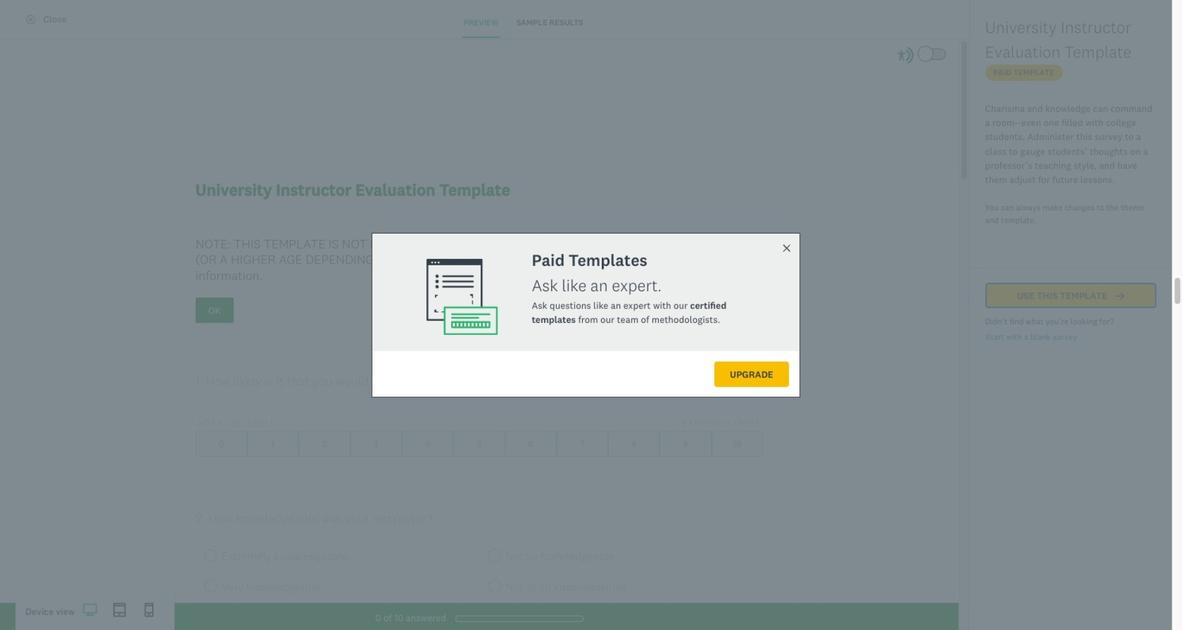 Task type: vqa. For each thing, say whether or not it's contained in the screenshot.
template IMAGE
no



Task type: describe. For each thing, give the bounding box(es) containing it.
customer satisfaction template image
[[436, 266, 587, 366]]

arrowright image
[[1116, 291, 1125, 301]]

lock image
[[572, 6, 581, 16]]

xcircle image
[[26, 15, 36, 24]]

documentclone image
[[39, 38, 49, 48]]

university instructor evaluation template image
[[436, 1, 587, 100]]

product concept analysis image
[[608, 462, 759, 561]]

lock image
[[572, 272, 581, 282]]

customer service template image
[[608, 266, 759, 366]]



Task type: locate. For each thing, give the bounding box(es) containing it.
2 horizontal spatial svg image
[[142, 604, 156, 618]]

3 svg image from the left
[[142, 604, 156, 618]]

1 horizontal spatial svg image
[[112, 604, 127, 618]]

x image
[[783, 243, 792, 253]]

tab list
[[447, 9, 600, 38]]

dialog
[[372, 233, 800, 398]]

alumni registration form image
[[608, 1, 759, 100]]

2 svg image from the left
[[112, 604, 127, 618]]

svg image
[[83, 604, 97, 618], [112, 604, 127, 618], [142, 604, 156, 618]]

employee engagement template image
[[781, 266, 931, 366]]

k-12 parent survey image
[[436, 462, 587, 561]]

1 svg image from the left
[[83, 604, 97, 618]]

0 horizontal spatial svg image
[[83, 604, 97, 618]]



